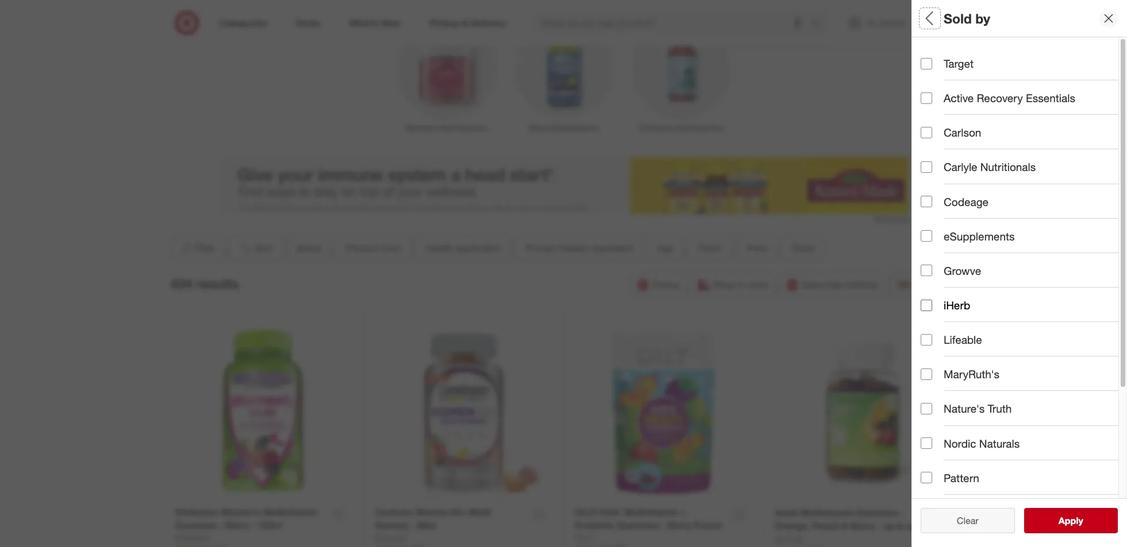 Task type: vqa. For each thing, say whether or not it's contained in the screenshot.
get
no



Task type: locate. For each thing, give the bounding box(es) containing it.
dietary
[[965, 164, 1003, 177], [559, 243, 589, 254]]

1 horizontal spatial price
[[921, 285, 948, 298]]

1 horizontal spatial berry
[[668, 520, 692, 532]]

all
[[921, 10, 937, 26]]

1 link
[[930, 10, 955, 36]]

dietary inside all filters dialog
[[965, 164, 1003, 177]]

1 vertical spatial sold by
[[921, 406, 960, 419]]

multivitamin inside olly kids' multivitamin + probiotic gummies - berry punch
[[625, 507, 678, 519]]

vitafusion for vitafusion women's multivitamin gummies - berry - 150ct
[[175, 507, 218, 519]]

vitafusion link
[[175, 533, 210, 544]]

product form button
[[921, 72, 1119, 112], [335, 236, 411, 261]]

deals down iherb option
[[921, 325, 951, 338]]

vitafusion women's multivitamin gummies - berry - 150ct image
[[175, 323, 352, 500], [175, 323, 352, 500]]

1 horizontal spatial product form
[[921, 84, 992, 97]]

berry inside the vitafusion women's multivitamin gummies - berry - 150ct
[[225, 520, 249, 532]]

Carlyle Nutritionals checkbox
[[921, 162, 933, 173]]

price
[[746, 243, 767, 254], [921, 285, 948, 298]]

berry inside olly kids' multivitamin + probiotic gummies - berry punch
[[668, 520, 692, 532]]

up & up
[[775, 534, 803, 544]]

clear down include
[[957, 516, 979, 527]]

0 vertical spatial ingredient
[[1006, 164, 1059, 177]]

in
[[738, 280, 745, 291]]

1 horizontal spatial gummies
[[617, 520, 659, 532]]

deals up same
[[792, 243, 815, 254]]

0 horizontal spatial flavor
[[698, 243, 722, 254]]

health application
[[921, 124, 1017, 137], [426, 243, 501, 254]]

health inside all filters dialog
[[921, 124, 955, 137]]

sold by right all
[[944, 10, 991, 26]]

0 horizontal spatial product form button
[[335, 236, 411, 261]]

2 horizontal spatial gummies
[[857, 508, 898, 519]]

Lifeable checkbox
[[921, 334, 933, 346]]

0 horizontal spatial berry
[[225, 520, 249, 532]]

age button down nutritionals
[[921, 193, 1119, 233]]

multivitamins inside 'link'
[[552, 123, 599, 133]]

3 multivitamins from the left
[[676, 123, 724, 133]]

sold by up nordic naturals checkbox
[[921, 406, 960, 419]]

up & up link
[[775, 533, 803, 545]]

0 vertical spatial price button
[[737, 236, 777, 261]]

0 vertical spatial product form
[[921, 84, 992, 97]]

multivitamins for men's multivitamins
[[552, 123, 599, 133]]

pattern
[[944, 472, 980, 485]]

1 vertical spatial health application button
[[416, 236, 511, 261]]

0 vertical spatial sold
[[944, 10, 972, 26]]

primary
[[921, 164, 962, 177], [525, 243, 557, 254]]

multivitamin inside "adult multivitamin gummies - orange, peach & berry - up & up™"
[[801, 508, 854, 519]]

berry inside "adult multivitamin gummies - orange, peach & berry - up & up™"
[[851, 521, 875, 532]]

0 vertical spatial dietary
[[965, 164, 1003, 177]]

flavor button
[[921, 233, 1119, 273], [688, 236, 732, 261]]

1 horizontal spatial primary dietary ingredient button
[[921, 152, 1119, 193]]

primary dietary ingredient
[[921, 164, 1059, 177], [525, 243, 633, 254]]

Pattern checkbox
[[921, 473, 933, 484]]

results right 434
[[196, 276, 239, 292]]

0 horizontal spatial deals
[[792, 243, 815, 254]]

1 vertical spatial primary dietary ingredient
[[525, 243, 633, 254]]

product form
[[921, 84, 992, 97], [345, 243, 401, 254]]

1 vertical spatial form
[[380, 243, 401, 254]]

brand
[[296, 243, 321, 254]]

1 vertical spatial dietary
[[559, 243, 589, 254]]

age
[[921, 204, 942, 218], [657, 243, 673, 254]]

adult multivitamin gummies - orange, peach & berry - up & up™ link
[[775, 507, 926, 533]]

1 horizontal spatial product form button
[[921, 72, 1119, 112]]

multivitamin up peach
[[801, 508, 854, 519]]

primary inside all filters dialog
[[921, 164, 962, 177]]

primary dietary ingredient inside all filters dialog
[[921, 164, 1059, 177]]

centrum women 50+ multi gummy - 80ct
[[375, 507, 491, 532]]

1 horizontal spatial health application
[[921, 124, 1017, 137]]

centrum up gummy
[[375, 507, 413, 519]]

women
[[416, 507, 448, 519]]

0 horizontal spatial form
[[380, 243, 401, 254]]

0 vertical spatial form
[[966, 84, 992, 97]]

1 vertical spatial price
[[921, 285, 948, 298]]

1 centrum from the top
[[375, 507, 413, 519]]

application
[[958, 124, 1017, 137], [455, 243, 501, 254]]

fpo/apo
[[921, 446, 971, 459]]

2 centrum from the top
[[375, 533, 406, 543]]

clear all button
[[921, 509, 1015, 534]]

clear inside sold by dialog
[[957, 516, 979, 527]]

centrum down gummy
[[375, 533, 406, 543]]

Include out of stock checkbox
[[921, 486, 933, 497]]

primary dietary ingredient button
[[921, 152, 1119, 193], [515, 236, 643, 261]]

0 horizontal spatial price
[[746, 243, 767, 254]]

150ct
[[258, 520, 282, 532]]

shop in store
[[714, 280, 769, 291]]

1 horizontal spatial results
[[1066, 516, 1096, 527]]

sold by
[[944, 10, 991, 26], [921, 406, 960, 419]]

& left up™
[[897, 521, 904, 532]]

centrum women 50+ multi gummy - 80ct image
[[375, 323, 552, 500], [375, 323, 552, 500]]

deals
[[792, 243, 815, 254], [921, 325, 951, 338]]

1 horizontal spatial flavor button
[[921, 233, 1119, 273]]

1 vertical spatial product form
[[345, 243, 401, 254]]

0 vertical spatial primary
[[921, 164, 962, 177]]

age button
[[921, 193, 1119, 233], [647, 236, 683, 261]]

1 multivitamins from the left
[[440, 123, 487, 133]]

& right peach
[[842, 521, 848, 532]]

sold right all
[[944, 10, 972, 26]]

flavor down esupplements checkbox
[[921, 245, 953, 258]]

2 horizontal spatial &
[[897, 521, 904, 532]]

clear left all
[[952, 516, 973, 527]]

olly inside olly kids' multivitamin + probiotic gummies - berry punch
[[575, 507, 598, 519]]

1 vertical spatial deals button
[[921, 313, 1119, 354]]

olly link
[[575, 533, 594, 544]]

price up the 'store'
[[746, 243, 767, 254]]

iherb
[[944, 299, 971, 312]]

shop
[[714, 280, 736, 291]]

0 vertical spatial primary dietary ingredient
[[921, 164, 1059, 177]]

- inside olly kids' multivitamin + probiotic gummies - berry punch
[[661, 520, 665, 532]]

same day delivery
[[802, 280, 880, 291]]

product
[[921, 84, 963, 97], [345, 243, 378, 254]]

age up pickup
[[657, 243, 673, 254]]

women's
[[405, 123, 438, 133]]

sponsored
[[875, 215, 909, 224]]

1 vertical spatial application
[[455, 243, 501, 254]]

& down orange,
[[787, 534, 792, 544]]

0 horizontal spatial health application button
[[416, 236, 511, 261]]

age inside all filters dialog
[[921, 204, 942, 218]]

form
[[966, 84, 992, 97], [380, 243, 401, 254]]

children's multivitamins link
[[623, 17, 740, 134]]

results for see results
[[1066, 516, 1096, 527]]

multi
[[469, 507, 491, 519]]

olly kids' multivitamin + probiotic gummies - berry punch image
[[575, 323, 752, 500], [575, 323, 752, 500]]

Codeage checkbox
[[921, 196, 933, 208]]

naturals
[[980, 437, 1020, 451]]

esupplements
[[944, 230, 1015, 243]]

1 clear from the left
[[952, 516, 973, 527]]

vitafusion
[[175, 507, 218, 519], [175, 533, 210, 543]]

product down target option
[[921, 84, 963, 97]]

olly up probiotic
[[575, 507, 598, 519]]

0 horizontal spatial flavor button
[[688, 236, 732, 261]]

multivitamins right men's
[[552, 123, 599, 133]]

multivitamins right children's
[[676, 123, 724, 133]]

berry right peach
[[851, 521, 875, 532]]

1 vertical spatial age button
[[647, 236, 683, 261]]

Target checkbox
[[921, 58, 933, 69]]

gummies inside the vitafusion women's multivitamin gummies - berry - 150ct
[[175, 520, 216, 532]]

see
[[1047, 516, 1064, 527]]

1 vertical spatial by
[[947, 406, 960, 419]]

0 vertical spatial vitafusion
[[175, 507, 218, 519]]

by right 1
[[976, 10, 991, 26]]

1 horizontal spatial health
[[921, 124, 955, 137]]

1 horizontal spatial multivitamin
[[625, 507, 678, 519]]

ingredient
[[1006, 164, 1059, 177], [591, 243, 633, 254]]

1 horizontal spatial ingredient
[[1006, 164, 1059, 177]]

multivitamin up 150ct
[[263, 507, 317, 519]]

multivitamin left +
[[625, 507, 678, 519]]

2 horizontal spatial up
[[884, 521, 895, 532]]

1 horizontal spatial by
[[976, 10, 991, 26]]

1 horizontal spatial flavor
[[921, 245, 953, 258]]

active
[[944, 92, 974, 105]]

1 horizontal spatial deals
[[921, 325, 951, 338]]

multivitamins for children's multivitamins
[[676, 123, 724, 133]]

1 olly from the top
[[575, 507, 598, 519]]

0 horizontal spatial product form
[[345, 243, 401, 254]]

price inside all filters dialog
[[921, 285, 948, 298]]

0 vertical spatial product
[[921, 84, 963, 97]]

sold up nordic naturals checkbox
[[921, 406, 944, 419]]

0 vertical spatial health
[[921, 124, 955, 137]]

1 horizontal spatial primary
[[921, 164, 962, 177]]

berry down women's
[[225, 520, 249, 532]]

vitafusion inside the vitafusion women's multivitamin gummies - berry - 150ct
[[175, 507, 218, 519]]

0 vertical spatial application
[[958, 124, 1017, 137]]

1 vertical spatial results
[[1066, 516, 1096, 527]]

1 vertical spatial deals
[[921, 325, 951, 338]]

pickup
[[653, 280, 680, 291]]

growve
[[944, 264, 982, 278]]

centrum for centrum women 50+ multi gummy - 80ct
[[375, 507, 413, 519]]

multivitamins
[[440, 123, 487, 133], [552, 123, 599, 133], [676, 123, 724, 133]]

0 vertical spatial health application
[[921, 124, 1017, 137]]

search
[[806, 18, 834, 30]]

multivitamin inside the vitafusion women's multivitamin gummies - berry - 150ct
[[263, 507, 317, 519]]

shipping
[[913, 280, 950, 291]]

&
[[842, 521, 848, 532], [897, 521, 904, 532], [787, 534, 792, 544]]

1 horizontal spatial form
[[966, 84, 992, 97]]

1 horizontal spatial primary dietary ingredient
[[921, 164, 1059, 177]]

1 vertical spatial centrum
[[375, 533, 406, 543]]

centrum inside centrum women 50+ multi gummy - 80ct
[[375, 507, 413, 519]]

2 vitafusion from the top
[[175, 533, 210, 543]]

0 horizontal spatial results
[[196, 276, 239, 292]]

0 vertical spatial olly
[[575, 507, 598, 519]]

centrum for centrum
[[375, 533, 406, 543]]

1 vitafusion from the top
[[175, 507, 218, 519]]

gummies
[[857, 508, 898, 519], [175, 520, 216, 532], [617, 520, 659, 532]]

0 vertical spatial primary dietary ingredient button
[[921, 152, 1119, 193]]

day
[[828, 280, 844, 291]]

olly down probiotic
[[575, 533, 594, 543]]

sold by button
[[921, 394, 1119, 434]]

1 horizontal spatial age
[[921, 204, 942, 218]]

0 horizontal spatial by
[[947, 406, 960, 419]]

1 vertical spatial vitafusion
[[175, 533, 210, 543]]

men's multivitamins link
[[505, 17, 623, 134]]

2 horizontal spatial multivitamin
[[801, 508, 854, 519]]

1 horizontal spatial multivitamins
[[552, 123, 599, 133]]

MaryRuth's checkbox
[[921, 369, 933, 381]]

0 horizontal spatial health
[[426, 243, 452, 254]]

results for 434 results
[[196, 276, 239, 292]]

0 vertical spatial centrum
[[375, 507, 413, 519]]

0 horizontal spatial deals button
[[782, 236, 824, 261]]

product right brand
[[345, 243, 378, 254]]

1 vertical spatial primary
[[525, 243, 557, 254]]

flavor up shop
[[698, 243, 722, 254]]

0 horizontal spatial age button
[[647, 236, 683, 261]]

434
[[170, 276, 193, 292]]

0 horizontal spatial multivitamin
[[263, 507, 317, 519]]

age button up pickup
[[647, 236, 683, 261]]

same
[[802, 280, 826, 291]]

clear inside all filters dialog
[[952, 516, 973, 527]]

0 vertical spatial product form button
[[921, 72, 1119, 112]]

multivitamin
[[263, 507, 317, 519], [625, 507, 678, 519], [801, 508, 854, 519]]

2 horizontal spatial multivitamins
[[676, 123, 724, 133]]

all filters dialog
[[912, 0, 1128, 548]]

berry down +
[[668, 520, 692, 532]]

include out of stock
[[944, 485, 1041, 498]]

results right see
[[1066, 516, 1096, 527]]

up inside "adult multivitamin gummies - orange, peach & berry - up & up™"
[[884, 521, 895, 532]]

0 horizontal spatial primary dietary ingredient button
[[515, 236, 643, 261]]

results
[[196, 276, 239, 292], [1066, 516, 1096, 527]]

price up iherb option
[[921, 285, 948, 298]]

2 multivitamins from the left
[[552, 123, 599, 133]]

1 horizontal spatial &
[[842, 521, 848, 532]]

up
[[884, 521, 895, 532], [775, 534, 784, 544], [794, 534, 803, 544]]

1 vertical spatial health application
[[426, 243, 501, 254]]

age up esupplements checkbox
[[921, 204, 942, 218]]

0 vertical spatial health application button
[[921, 112, 1119, 152]]

0 horizontal spatial product
[[345, 243, 378, 254]]

olly
[[575, 507, 598, 519], [575, 533, 594, 543]]

0 horizontal spatial primary dietary ingredient
[[525, 243, 633, 254]]

by right nature's truth option
[[947, 406, 960, 419]]

0 vertical spatial price
[[746, 243, 767, 254]]

form inside all filters dialog
[[966, 84, 992, 97]]

0 vertical spatial age
[[921, 204, 942, 218]]

vitafusion down the vitafusion women's multivitamin gummies - berry - 150ct at bottom
[[175, 533, 210, 543]]

0 horizontal spatial &
[[787, 534, 792, 544]]

0 horizontal spatial ingredient
[[591, 243, 633, 254]]

2 olly from the top
[[575, 533, 594, 543]]

0 horizontal spatial primary
[[525, 243, 557, 254]]

application inside all filters dialog
[[958, 124, 1017, 137]]

1 vertical spatial age
[[657, 243, 673, 254]]

target
[[944, 57, 974, 70]]

sold inside "button"
[[921, 406, 944, 419]]

1 vertical spatial olly
[[575, 533, 594, 543]]

advertisement region
[[219, 157, 909, 214]]

sold by dialog
[[912, 0, 1128, 548]]

2 clear from the left
[[957, 516, 979, 527]]

0 horizontal spatial gummies
[[175, 520, 216, 532]]

vitafusion up vitafusion "link"
[[175, 507, 218, 519]]

price button
[[737, 236, 777, 261], [921, 273, 1119, 313]]

adult multivitamin gummies - orange, peach & berry - up & up™ image
[[775, 323, 953, 501], [775, 323, 953, 501]]

berry
[[225, 520, 249, 532], [668, 520, 692, 532], [851, 521, 875, 532]]

0 vertical spatial sold by
[[944, 10, 991, 26]]

results inside button
[[1066, 516, 1096, 527]]

by inside dialog
[[976, 10, 991, 26]]

carlyle nutritionals
[[944, 161, 1036, 174]]

multivitamins right women's
[[440, 123, 487, 133]]



Task type: describe. For each thing, give the bounding box(es) containing it.
clear for clear
[[957, 516, 979, 527]]

see results
[[1047, 516, 1096, 527]]

gummy
[[375, 520, 409, 532]]

0 horizontal spatial up
[[775, 534, 784, 544]]

search button
[[806, 10, 834, 38]]

multivitamins for women's multivitamins
[[440, 123, 487, 133]]

clear for clear all
[[952, 516, 973, 527]]

ingredient inside all filters dialog
[[1006, 164, 1059, 177]]

recovery
[[977, 92, 1023, 105]]

clear button
[[921, 509, 1015, 534]]

delivery
[[847, 280, 880, 291]]

olly kids' multivitamin + probiotic gummies - berry punch link
[[575, 507, 725, 533]]

1 horizontal spatial age button
[[921, 193, 1119, 233]]

nutritionals
[[981, 161, 1036, 174]]

apply button
[[1024, 509, 1118, 534]]

centrum women 50+ multi gummy - 80ct link
[[375, 507, 525, 533]]

0 vertical spatial deals
[[792, 243, 815, 254]]

lifeable
[[944, 334, 983, 347]]

codeage
[[944, 195, 989, 208]]

+
[[681, 507, 687, 519]]

filter
[[195, 243, 215, 254]]

eSupplements checkbox
[[921, 231, 933, 242]]

Active Recovery Essentials checkbox
[[921, 92, 933, 104]]

kids'
[[600, 507, 622, 519]]

include
[[944, 485, 980, 498]]

sold by inside dialog
[[944, 10, 991, 26]]

children's
[[639, 123, 674, 133]]

women's multivitamins link
[[388, 17, 505, 134]]

berry for probiotic
[[668, 520, 692, 532]]

children's multivitamins
[[639, 123, 724, 133]]

maryruth's
[[944, 368, 1000, 381]]

see results button
[[1024, 509, 1118, 534]]

active recovery essentials
[[944, 92, 1076, 105]]

50+
[[451, 507, 467, 519]]

1 vertical spatial product form button
[[335, 236, 411, 261]]

nature's
[[944, 403, 985, 416]]

product inside all filters dialog
[[921, 84, 963, 97]]

Growve checkbox
[[921, 265, 933, 277]]

multivitamin for 150ct
[[263, 507, 317, 519]]

health application inside all filters dialog
[[921, 124, 1017, 137]]

men's
[[529, 123, 549, 133]]

fpo/apo button
[[921, 434, 1119, 474]]

sort button
[[229, 236, 282, 261]]

1 horizontal spatial health application button
[[921, 112, 1119, 152]]

out
[[983, 485, 999, 498]]

What can we help you find? suggestions appear below search field
[[535, 10, 814, 36]]

nordic naturals
[[944, 437, 1020, 451]]

1
[[947, 12, 950, 19]]

product form inside all filters dialog
[[921, 84, 992, 97]]

berry for orange,
[[851, 521, 875, 532]]

0 horizontal spatial health application
[[426, 243, 501, 254]]

1 horizontal spatial deals button
[[921, 313, 1119, 354]]

Nordic Naturals checkbox
[[921, 438, 933, 450]]

guest rating button
[[921, 354, 1119, 394]]

guest
[[921, 366, 952, 379]]

of
[[1002, 485, 1011, 498]]

all filters
[[921, 10, 976, 26]]

pickup button
[[631, 273, 688, 298]]

peach
[[812, 521, 839, 532]]

434 results
[[170, 276, 239, 292]]

deals inside all filters dialog
[[921, 325, 951, 338]]

adult
[[775, 508, 798, 519]]

0 vertical spatial deals button
[[782, 236, 824, 261]]

women's
[[221, 507, 261, 519]]

1 horizontal spatial up
[[794, 534, 803, 544]]

carlyle
[[944, 161, 978, 174]]

sold by inside "button"
[[921, 406, 960, 419]]

80ct
[[417, 520, 436, 532]]

gummies inside olly kids' multivitamin + probiotic gummies - berry punch
[[617, 520, 659, 532]]

flavor inside all filters dialog
[[921, 245, 953, 258]]

0 horizontal spatial age
[[657, 243, 673, 254]]

apply
[[1059, 516, 1084, 527]]

brand button
[[287, 236, 331, 261]]

vitafusion for vitafusion
[[175, 533, 210, 543]]

centrum link
[[375, 533, 406, 544]]

olly for olly kids' multivitamin + probiotic gummies - berry punch
[[575, 507, 598, 519]]

women's multivitamins
[[405, 123, 487, 133]]

gummies inside "adult multivitamin gummies - orange, peach & berry - up & up™"
[[857, 508, 898, 519]]

Nature's Truth checkbox
[[921, 404, 933, 415]]

Carlson checkbox
[[921, 127, 933, 138]]

all
[[976, 516, 985, 527]]

0 horizontal spatial price button
[[737, 236, 777, 261]]

shop in store button
[[692, 273, 776, 298]]

probiotic
[[575, 520, 615, 532]]

by inside "button"
[[947, 406, 960, 419]]

same day delivery button
[[781, 273, 887, 298]]

filters
[[941, 10, 976, 26]]

1 horizontal spatial price button
[[921, 273, 1119, 313]]

sort
[[255, 243, 272, 254]]

punch
[[694, 520, 722, 532]]

1 vertical spatial product
[[345, 243, 378, 254]]

olly for olly
[[575, 533, 594, 543]]

men's multivitamins
[[529, 123, 599, 133]]

nordic
[[944, 437, 977, 451]]

guest rating
[[921, 366, 989, 379]]

truth
[[988, 403, 1012, 416]]

olly kids' multivitamin + probiotic gummies - berry punch
[[575, 507, 722, 532]]

store
[[748, 280, 769, 291]]

0 horizontal spatial application
[[455, 243, 501, 254]]

1 vertical spatial primary dietary ingredient button
[[515, 236, 643, 261]]

shipping button
[[892, 273, 957, 298]]

iHerb checkbox
[[921, 300, 933, 311]]

product form button inside all filters dialog
[[921, 72, 1119, 112]]

rating
[[955, 366, 989, 379]]

0 horizontal spatial dietary
[[559, 243, 589, 254]]

- inside centrum women 50+ multi gummy - 80ct
[[411, 520, 415, 532]]

stock
[[1014, 485, 1041, 498]]

vitafusion women's multivitamin gummies - berry - 150ct link
[[175, 507, 325, 533]]

carlson
[[944, 126, 982, 139]]

sold inside dialog
[[944, 10, 972, 26]]

orange,
[[775, 521, 810, 532]]

multivitamin for berry
[[625, 507, 678, 519]]

1 vertical spatial health
[[426, 243, 452, 254]]

clear all
[[952, 516, 985, 527]]

nature's truth
[[944, 403, 1012, 416]]

vitafusion women's multivitamin gummies - berry - 150ct
[[175, 507, 317, 532]]

filter button
[[170, 236, 224, 261]]

adult multivitamin gummies - orange, peach & berry - up & up™
[[775, 508, 922, 532]]



